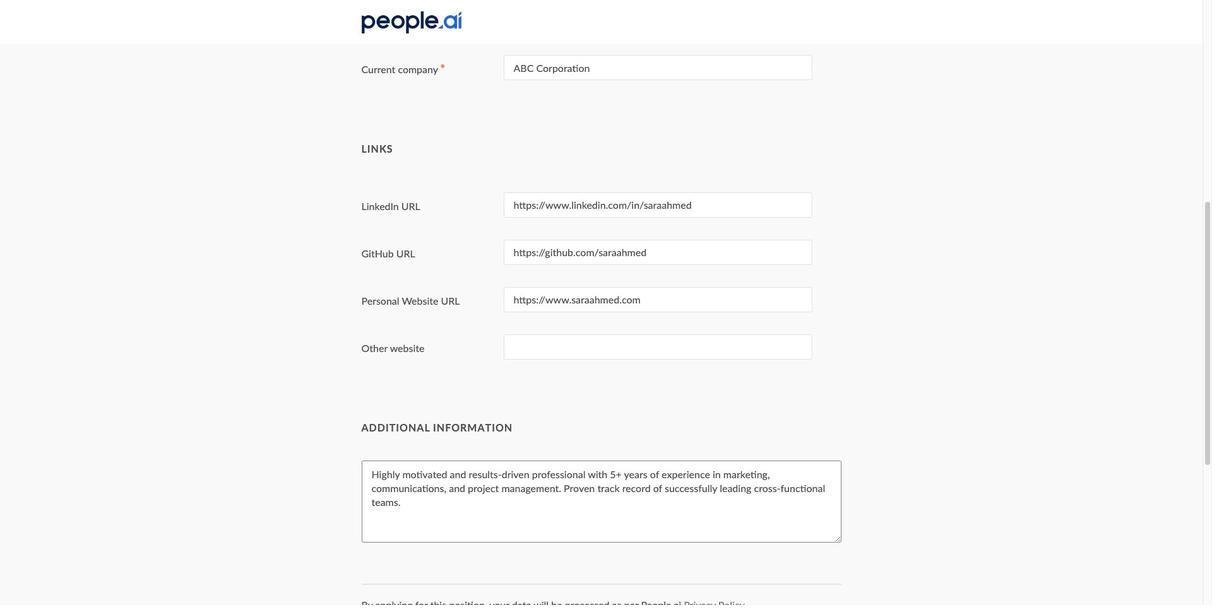 Task type: locate. For each thing, give the bounding box(es) containing it.
Add a cover letter or anything else you want to share. text field
[[362, 461, 842, 543]]

None text field
[[504, 12, 813, 37], [504, 287, 813, 313], [504, 12, 813, 37], [504, 287, 813, 313]]

people.ai logo image
[[362, 11, 462, 33]]

None text field
[[504, 55, 813, 80], [504, 192, 813, 218], [504, 240, 813, 265], [504, 335, 813, 360], [504, 55, 813, 80], [504, 192, 813, 218], [504, 240, 813, 265], [504, 335, 813, 360]]



Task type: vqa. For each thing, say whether or not it's contained in the screenshot.
Click to see details about each option. Icon
no



